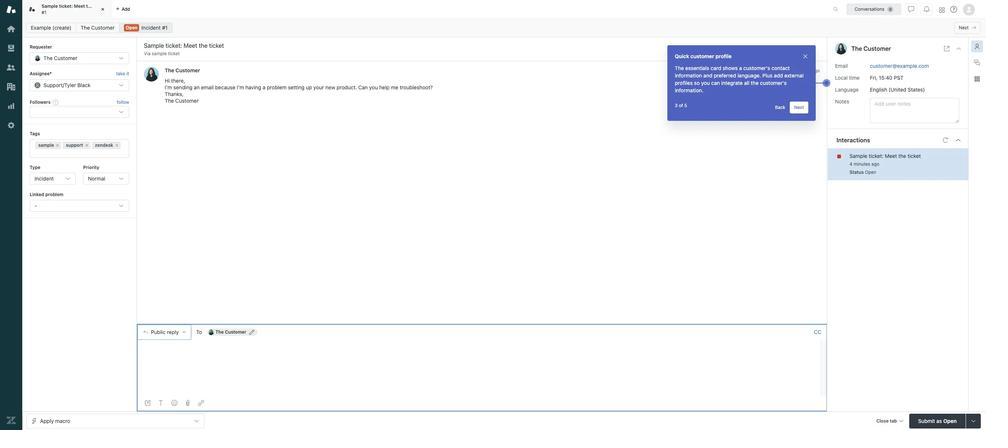 Task type: locate. For each thing, give the bounding box(es) containing it.
4
[[790, 68, 793, 74], [850, 161, 852, 167]]

1 horizontal spatial the
[[751, 80, 759, 86]]

next for the rightmost next button
[[959, 25, 969, 30]]

you inside the essentials card shows a customer's contact information and preferred language. plus add external profiles so you can integrate all the customer's information.
[[701, 80, 710, 86]]

2 vertical spatial ticket
[[908, 153, 921, 159]]

secondary element
[[22, 20, 986, 35]]

ticket: up 4 minutes ago text box
[[869, 153, 884, 159]]

5
[[684, 103, 687, 108]]

1 vertical spatial open
[[865, 169, 876, 175]]

minutes up the status
[[854, 161, 870, 167]]

0 horizontal spatial minutes
[[794, 68, 811, 74]]

an
[[194, 84, 200, 91]]

customer inside secondary 'element'
[[91, 24, 115, 31]]

the down the sample ticket: meet the ticket #1
[[81, 24, 90, 31]]

ticket: inside the sample ticket: meet the ticket #1
[[59, 3, 73, 9]]

1 horizontal spatial ticket:
[[869, 153, 884, 159]]

the customer link
[[76, 23, 119, 33], [165, 67, 200, 74]]

ago inside sample ticket: meet the ticket 4 minutes ago status open
[[872, 161, 879, 167]]

there,
[[171, 78, 185, 84]]

open
[[126, 25, 137, 30], [865, 169, 876, 175], [943, 418, 957, 424]]

next button up customer context image
[[954, 22, 980, 34]]

time
[[849, 74, 860, 81]]

1 vertical spatial a
[[263, 84, 265, 91]]

back
[[775, 105, 785, 110]]

close image
[[956, 46, 962, 52], [802, 53, 808, 59]]

the inside the sample ticket: meet the ticket #1
[[86, 3, 93, 9]]

me
[[391, 84, 398, 91]]

tab
[[22, 0, 111, 19]]

up
[[306, 84, 312, 91]]

1 vertical spatial ticket:
[[869, 153, 884, 159]]

0 vertical spatial ticket
[[94, 3, 107, 9]]

0 horizontal spatial the customer link
[[76, 23, 119, 33]]

follow
[[117, 99, 129, 105]]

and
[[703, 72, 712, 79]]

close image inside quick customer profile dialog
[[802, 53, 808, 59]]

meet inside the sample ticket: meet the ticket #1
[[74, 3, 85, 9]]

0 vertical spatial ticket:
[[59, 3, 73, 9]]

1 horizontal spatial ago
[[872, 161, 879, 167]]

close image right view more details image
[[956, 46, 962, 52]]

draft mode image
[[145, 400, 151, 406]]

1 vertical spatial the
[[751, 80, 759, 86]]

minutes down events icon
[[794, 68, 811, 74]]

0 horizontal spatial meet
[[74, 3, 85, 9]]

the
[[81, 24, 90, 31], [851, 45, 862, 52], [675, 65, 684, 71], [165, 67, 174, 74], [165, 98, 174, 104], [215, 329, 224, 335]]

customer@example.com
[[870, 63, 929, 69]]

ticket: for sample ticket: meet the ticket 4 minutes ago status open
[[869, 153, 884, 159]]

0 vertical spatial customer's
[[743, 65, 770, 71]]

get help image
[[950, 6, 957, 13]]

next button right back
[[790, 102, 808, 114]]

sample up #1
[[42, 3, 58, 9]]

problem left setting on the top of the page
[[267, 84, 287, 91]]

1 horizontal spatial next
[[959, 25, 969, 30]]

ticket: for sample ticket: meet the ticket #1
[[59, 3, 73, 9]]

customer up there,
[[176, 67, 200, 74]]

3
[[675, 103, 678, 108]]

example (create)
[[31, 24, 71, 31]]

1 vertical spatial ago
[[872, 161, 879, 167]]

0 vertical spatial close image
[[956, 46, 962, 52]]

0 horizontal spatial a
[[263, 84, 265, 91]]

sample ticket: meet the ticket #1
[[42, 3, 107, 15]]

i'm
[[165, 84, 172, 91], [237, 84, 244, 91]]

you
[[701, 80, 710, 86], [369, 84, 378, 91]]

product.
[[337, 84, 357, 91]]

the up hi
[[165, 67, 174, 74]]

1 horizontal spatial meet
[[885, 153, 897, 159]]

insert emojis image
[[171, 400, 177, 406]]

conversations
[[855, 6, 885, 12]]

setting
[[288, 84, 305, 91]]

sample
[[42, 3, 58, 9], [850, 153, 867, 159]]

a
[[739, 65, 742, 71], [263, 84, 265, 91]]

the customer right customer@example.com image
[[215, 329, 246, 335]]

ticket:
[[59, 3, 73, 9], [869, 153, 884, 159]]

via sample ticket
[[144, 51, 180, 56]]

1 horizontal spatial the customer link
[[165, 67, 200, 74]]

information
[[675, 72, 702, 79]]

1 horizontal spatial you
[[701, 80, 710, 86]]

Public reply composer text field
[[140, 340, 818, 356]]

tab containing sample ticket: meet the ticket
[[22, 0, 111, 19]]

1 vertical spatial next button
[[790, 102, 808, 114]]

next
[[959, 25, 969, 30], [794, 105, 804, 110]]

the up information
[[675, 65, 684, 71]]

ticket
[[94, 3, 107, 9], [168, 51, 180, 56], [908, 153, 921, 159]]

contact
[[772, 65, 790, 71]]

the essentials card shows a customer's contact information and preferred language. plus add external profiles so you can integrate all the customer's information.
[[675, 65, 804, 93]]

customer left edit user icon
[[225, 329, 246, 335]]

states)
[[908, 86, 925, 93]]

sample inside the sample ticket: meet the ticket #1
[[42, 3, 58, 9]]

customer
[[91, 24, 115, 31], [864, 45, 891, 52], [176, 67, 200, 74], [175, 98, 199, 104], [225, 329, 246, 335]]

Add user notes text field
[[870, 98, 959, 123]]

i'm down hi
[[165, 84, 172, 91]]

notes
[[835, 98, 849, 104]]

english (united states)
[[870, 86, 925, 93]]

close image down events icon
[[802, 53, 808, 59]]

0 horizontal spatial close image
[[802, 53, 808, 59]]

sample ticket: meet the ticket 4 minutes ago status open
[[850, 153, 921, 175]]

the customer down close icon
[[81, 24, 115, 31]]

take it
[[116, 71, 129, 77]]

because
[[215, 84, 235, 91]]

0 horizontal spatial next
[[794, 105, 804, 110]]

minutes
[[794, 68, 811, 74], [854, 161, 870, 167]]

1 vertical spatial customer's
[[760, 80, 787, 86]]

Subject field
[[142, 41, 778, 50]]

a right shows
[[739, 65, 742, 71]]

4 up the status
[[850, 161, 852, 167]]

1 vertical spatial close image
[[802, 53, 808, 59]]

as
[[936, 418, 942, 424]]

customer context image
[[974, 43, 980, 49]]

1 horizontal spatial close image
[[956, 46, 962, 52]]

via
[[144, 51, 150, 56]]

it
[[126, 71, 129, 77]]

(create)
[[52, 24, 71, 31]]

4 minutes ago text field
[[850, 161, 879, 167]]

customers image
[[6, 63, 16, 72]]

you down and
[[701, 80, 710, 86]]

customer down close icon
[[91, 24, 115, 31]]

the down thanks,
[[165, 98, 174, 104]]

the right customer@example.com image
[[215, 329, 224, 335]]

information.
[[675, 87, 704, 93]]

0 vertical spatial next
[[959, 25, 969, 30]]

1 horizontal spatial minutes
[[854, 161, 870, 167]]

thanks,
[[165, 91, 184, 97]]

preferred
[[714, 72, 736, 79]]

1 horizontal spatial i'm
[[237, 84, 244, 91]]

customer's
[[743, 65, 770, 71], [760, 80, 787, 86]]

essentials
[[685, 65, 709, 71]]

you right can
[[369, 84, 378, 91]]

customer@example.com image
[[208, 329, 214, 335]]

next button
[[954, 22, 980, 34], [790, 102, 808, 114]]

1 vertical spatial meet
[[885, 153, 897, 159]]

ticket: up (create)
[[59, 3, 73, 9]]

1 vertical spatial 4
[[850, 161, 852, 167]]

you inside hi there, i'm sending an email because i'm having a problem setting up your new product. can you help me troubleshoot? thanks, the customer
[[369, 84, 378, 91]]

status
[[850, 169, 864, 175]]

1 horizontal spatial sample
[[850, 153, 867, 159]]

2 vertical spatial the
[[898, 153, 906, 159]]

0 horizontal spatial ticket:
[[59, 3, 73, 9]]

i'm left having
[[237, 84, 244, 91]]

normal
[[88, 175, 105, 182]]

ticket inside the sample ticket: meet the ticket #1
[[94, 3, 107, 9]]

sample up 4 minutes ago text box
[[850, 153, 867, 159]]

the customer
[[81, 24, 115, 31], [851, 45, 891, 52], [165, 67, 200, 74], [215, 329, 246, 335]]

customer's up language.
[[743, 65, 770, 71]]

submit as open
[[918, 418, 957, 424]]

ticket: inside sample ticket: meet the ticket 4 minutes ago status open
[[869, 153, 884, 159]]

external
[[784, 72, 804, 79]]

close image
[[99, 6, 106, 13]]

back button
[[771, 102, 790, 114]]

cc button
[[814, 329, 821, 336]]

0 vertical spatial problem
[[267, 84, 287, 91]]

1 i'm from the left
[[165, 84, 172, 91]]

a right having
[[263, 84, 265, 91]]

main element
[[0, 0, 22, 430]]

example
[[31, 24, 51, 31]]

incident button
[[30, 173, 76, 185]]

4 right contact
[[790, 68, 793, 74]]

the customer link down close icon
[[76, 23, 119, 33]]

0 horizontal spatial you
[[369, 84, 378, 91]]

take
[[116, 71, 125, 77]]

0 vertical spatial open
[[126, 25, 137, 30]]

a inside the essentials card shows a customer's contact information and preferred language. plus add external profiles so you can integrate all the customer's information.
[[739, 65, 742, 71]]

0 horizontal spatial next button
[[790, 102, 808, 114]]

customer down sending
[[175, 98, 199, 104]]

zendesk products image
[[939, 7, 944, 12]]

can
[[711, 80, 720, 86]]

0 vertical spatial the
[[86, 3, 93, 9]]

the inside hi there, i'm sending an email because i'm having a problem setting up your new product. can you help me troubleshoot? thanks, the customer
[[165, 98, 174, 104]]

customer's down 'add'
[[760, 80, 787, 86]]

the customer inside the customer link
[[81, 24, 115, 31]]

meet
[[74, 3, 85, 9], [885, 153, 897, 159]]

0 horizontal spatial ticket
[[94, 3, 107, 9]]

sample inside sample ticket: meet the ticket 4 minutes ago status open
[[850, 153, 867, 159]]

0 vertical spatial next button
[[954, 22, 980, 34]]

0 vertical spatial meet
[[74, 3, 85, 9]]

1 vertical spatial ticket
[[168, 51, 180, 56]]

1 horizontal spatial a
[[739, 65, 742, 71]]

1 horizontal spatial 4
[[850, 161, 852, 167]]

0 vertical spatial the customer link
[[76, 23, 119, 33]]

0 vertical spatial a
[[739, 65, 742, 71]]

next inside quick customer profile dialog
[[794, 105, 804, 110]]

hi
[[165, 78, 170, 84]]

1 vertical spatial minutes
[[854, 161, 870, 167]]

2 vertical spatial open
[[943, 418, 957, 424]]

reporting image
[[6, 101, 16, 111]]

edit user image
[[249, 330, 254, 335]]

1 vertical spatial next
[[794, 105, 804, 110]]

0 horizontal spatial sample
[[42, 3, 58, 9]]

1 horizontal spatial open
[[865, 169, 876, 175]]

1 horizontal spatial ticket
[[168, 51, 180, 56]]

problem down "incident" popup button
[[45, 192, 63, 197]]

0 horizontal spatial 4
[[790, 68, 793, 74]]

the customer up fri,
[[851, 45, 891, 52]]

1 vertical spatial the customer link
[[165, 67, 200, 74]]

incident
[[35, 175, 54, 182]]

events image
[[797, 46, 803, 52]]

sending
[[173, 84, 192, 91]]

0 vertical spatial sample
[[42, 3, 58, 9]]

1 vertical spatial sample
[[850, 153, 867, 159]]

0 horizontal spatial i'm
[[165, 84, 172, 91]]

1 horizontal spatial problem
[[267, 84, 287, 91]]

open inside sample ticket: meet the ticket 4 minutes ago status open
[[865, 169, 876, 175]]

0 horizontal spatial ago
[[812, 68, 820, 74]]

2 horizontal spatial the
[[898, 153, 906, 159]]

quick customer profile
[[675, 53, 732, 59]]

the inside sample ticket: meet the ticket 4 minutes ago status open
[[898, 153, 906, 159]]

ticket inside sample ticket: meet the ticket 4 minutes ago status open
[[908, 153, 921, 159]]

next for next button within quick customer profile dialog
[[794, 105, 804, 110]]

the customer link up there,
[[165, 67, 200, 74]]

0 horizontal spatial the
[[86, 3, 93, 9]]

2 horizontal spatial ticket
[[908, 153, 921, 159]]

0 horizontal spatial open
[[126, 25, 137, 30]]

the for sample ticket: meet the ticket #1
[[86, 3, 93, 9]]

normal button
[[83, 173, 129, 185]]

meet inside sample ticket: meet the ticket 4 minutes ago status open
[[885, 153, 897, 159]]

1 vertical spatial problem
[[45, 192, 63, 197]]



Task type: describe. For each thing, give the bounding box(es) containing it.
local
[[835, 74, 848, 81]]

the for sample ticket: meet the ticket 4 minutes ago status open
[[898, 153, 906, 159]]

next button inside quick customer profile dialog
[[790, 102, 808, 114]]

email
[[835, 63, 848, 69]]

help
[[379, 84, 390, 91]]

follow button
[[117, 99, 129, 106]]

your
[[313, 84, 324, 91]]

conversations button
[[847, 3, 901, 15]]

linked
[[30, 192, 44, 197]]

4 inside sample ticket: meet the ticket 4 minutes ago status open
[[850, 161, 852, 167]]

take it button
[[116, 70, 129, 78]]

open inside secondary 'element'
[[126, 25, 137, 30]]

plus
[[762, 72, 772, 79]]

4 minutes ago
[[790, 68, 820, 74]]

views image
[[6, 43, 16, 53]]

#1
[[42, 9, 46, 15]]

sample for sample ticket: meet the ticket #1
[[42, 3, 58, 9]]

can
[[358, 84, 368, 91]]

troubleshoot?
[[400, 84, 433, 91]]

open link
[[119, 23, 172, 33]]

user image
[[835, 43, 847, 55]]

the customer up there,
[[165, 67, 200, 74]]

having
[[245, 84, 261, 91]]

english
[[870, 86, 887, 93]]

pst
[[894, 74, 904, 81]]

zendesk support image
[[6, 5, 16, 14]]

so
[[694, 80, 700, 86]]

profiles
[[675, 80, 693, 86]]

add link (cmd k) image
[[198, 400, 204, 406]]

local time
[[835, 74, 860, 81]]

(united
[[889, 86, 906, 93]]

profile
[[716, 53, 732, 59]]

language.
[[738, 72, 761, 79]]

add attachment image
[[185, 400, 191, 406]]

type
[[30, 165, 40, 170]]

1 horizontal spatial next button
[[954, 22, 980, 34]]

the right user 'icon'
[[851, 45, 862, 52]]

format text image
[[158, 400, 164, 406]]

admin image
[[6, 121, 16, 130]]

ticket for sample ticket: meet the ticket #1
[[94, 3, 107, 9]]

customer inside hi there, i'm sending an email because i'm having a problem setting up your new product. can you help me troubleshoot? thanks, the customer
[[175, 98, 199, 104]]

organizations image
[[6, 82, 16, 92]]

cc
[[814, 329, 821, 335]]

fri, 15:40 pst
[[870, 74, 904, 81]]

zendesk image
[[6, 416, 16, 426]]

email
[[201, 84, 214, 91]]

4 minutes ago text field
[[790, 68, 820, 74]]

to
[[196, 329, 202, 335]]

3 of 5 back
[[675, 103, 785, 110]]

language
[[835, 86, 859, 93]]

all
[[744, 80, 749, 86]]

tabs tab list
[[22, 0, 825, 19]]

quick
[[675, 53, 689, 59]]

new
[[325, 84, 335, 91]]

card
[[711, 65, 721, 71]]

customer up customer@example.com in the right top of the page
[[864, 45, 891, 52]]

2 i'm from the left
[[237, 84, 244, 91]]

quick customer profile dialog
[[667, 45, 816, 121]]

sample for sample ticket: meet the ticket 4 minutes ago status open
[[850, 153, 867, 159]]

0 vertical spatial 4
[[790, 68, 793, 74]]

hi there, i'm sending an email because i'm having a problem setting up your new product. can you help me troubleshoot? thanks, the customer
[[165, 78, 433, 104]]

avatar image
[[144, 67, 159, 82]]

sample
[[152, 51, 167, 56]]

problem inside hi there, i'm sending an email because i'm having a problem setting up your new product. can you help me troubleshoot? thanks, the customer
[[267, 84, 287, 91]]

15:40
[[879, 74, 892, 81]]

0 vertical spatial ago
[[812, 68, 820, 74]]

customer
[[691, 53, 714, 59]]

minutes inside sample ticket: meet the ticket 4 minutes ago status open
[[854, 161, 870, 167]]

view more details image
[[944, 46, 950, 52]]

the inside secondary 'element'
[[81, 24, 90, 31]]

example (create) button
[[26, 23, 76, 33]]

the inside the essentials card shows a customer's contact information and preferred language. plus add external profiles so you can integrate all the customer's information.
[[675, 65, 684, 71]]

a inside hi there, i'm sending an email because i'm having a problem setting up your new product. can you help me troubleshoot? thanks, the customer
[[263, 84, 265, 91]]

submit
[[918, 418, 935, 424]]

integrate
[[721, 80, 743, 86]]

linked problem
[[30, 192, 63, 197]]

the inside the essentials card shows a customer's contact information and preferred language. plus add external profiles so you can integrate all the customer's information.
[[751, 80, 759, 86]]

meet for sample ticket: meet the ticket 4 minutes ago status open
[[885, 153, 897, 159]]

apps image
[[974, 76, 980, 82]]

fri,
[[870, 74, 877, 81]]

meet for sample ticket: meet the ticket #1
[[74, 3, 85, 9]]

0 horizontal spatial problem
[[45, 192, 63, 197]]

0 vertical spatial minutes
[[794, 68, 811, 74]]

add
[[774, 72, 783, 79]]

of
[[679, 103, 683, 108]]

interactions
[[837, 137, 870, 143]]

ticket for sample ticket: meet the ticket 4 minutes ago status open
[[908, 153, 921, 159]]

2 horizontal spatial open
[[943, 418, 957, 424]]

get started image
[[6, 24, 16, 34]]

shows
[[723, 65, 738, 71]]

priority
[[83, 165, 99, 170]]



Task type: vqa. For each thing, say whether or not it's contained in the screenshot.
rightmost Phone
no



